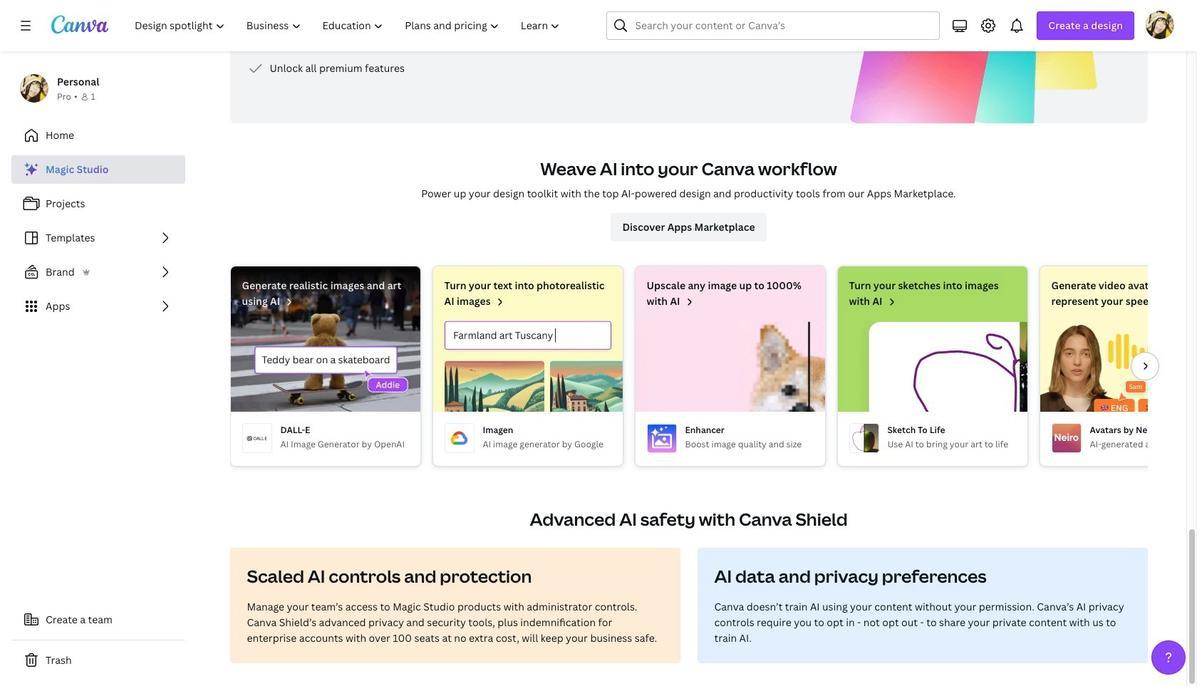 Task type: describe. For each thing, give the bounding box(es) containing it.
top level navigation element
[[125, 11, 573, 40]]

Search search field
[[635, 12, 912, 39]]



Task type: locate. For each thing, give the bounding box(es) containing it.
None search field
[[607, 11, 940, 40]]

stephanie aranda image
[[1146, 11, 1175, 39]]

list
[[11, 155, 185, 321]]



Task type: vqa. For each thing, say whether or not it's contained in the screenshot.
the Try Canva Pro button
no



